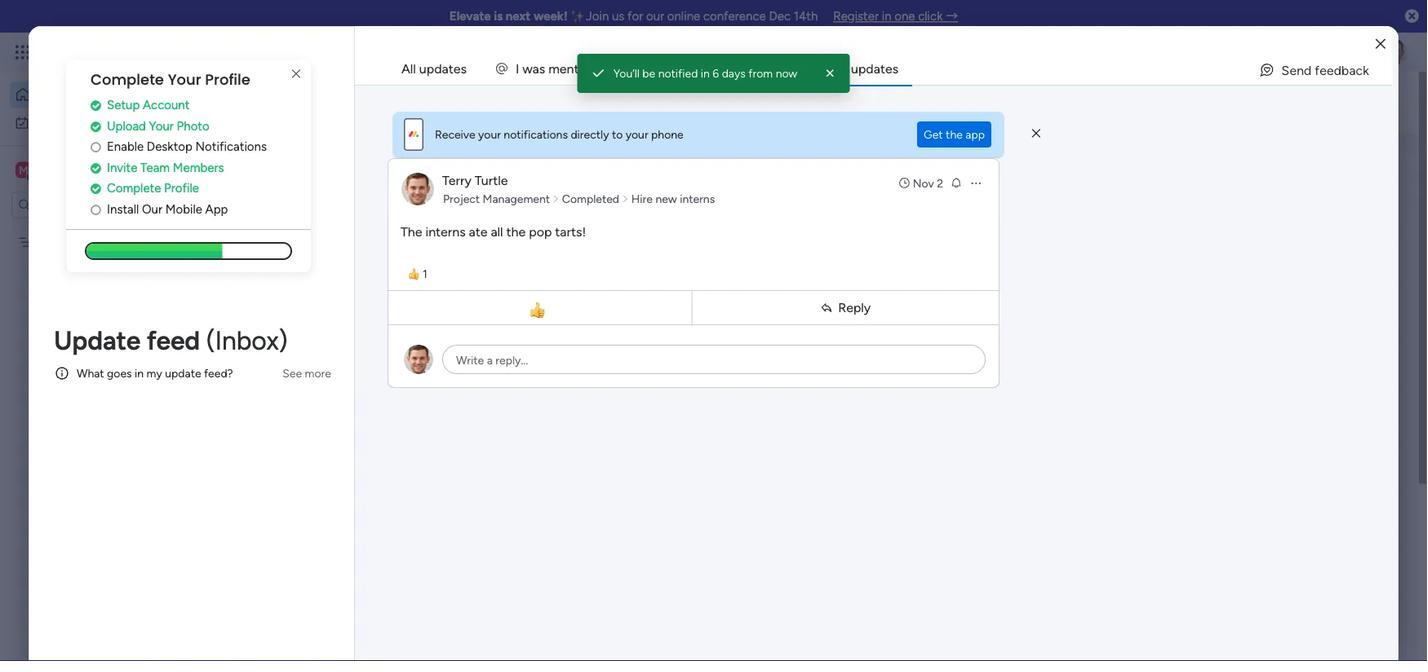 Task type: describe. For each thing, give the bounding box(es) containing it.
14th
[[794, 9, 818, 24]]

complete for complete profile
[[107, 181, 161, 196]]

and
[[493, 103, 515, 119]]

us
[[612, 9, 624, 24]]

select product image
[[15, 44, 31, 60]]

0 horizontal spatial profile
[[164, 181, 199, 196]]

my work
[[36, 116, 79, 130]]

monday work management
[[73, 43, 254, 61]]

receive
[[435, 128, 475, 142]]

now
[[776, 66, 797, 80]]

work for monday
[[132, 43, 161, 61]]

m for e
[[548, 61, 560, 76]]

write a reply...
[[456, 354, 528, 368]]

project inside list box
[[38, 235, 75, 249]]

afternoon,
[[280, 86, 333, 100]]

main inside button
[[346, 526, 377, 544]]

a
[[782, 61, 791, 76]]

setup account
[[107, 98, 190, 112]]

quickly
[[249, 103, 293, 119]]

access
[[296, 103, 337, 119]]

main workspace inside workspace selection element
[[38, 162, 134, 178]]

1 horizontal spatial management
[[359, 332, 438, 347]]

project management inside 'link'
[[443, 192, 550, 206]]

reply...
[[496, 354, 528, 368]]

nov 2 link
[[898, 175, 943, 191]]

2 n from the left
[[589, 61, 597, 76]]

a right p
[[874, 61, 880, 76]]

1 horizontal spatial update
[[291, 422, 341, 439]]

0 horizontal spatial the
[[506, 224, 526, 239]]

receive your notifications directly to your phone
[[435, 128, 684, 142]]

management inside 'link'
[[483, 192, 550, 206]]

you'll be notified in 6 days from now alert
[[577, 54, 850, 93]]

tab list containing all updates
[[388, 52, 1392, 85]]

get the app
[[924, 128, 985, 142]]

my
[[147, 367, 162, 380]]

completed link
[[560, 191, 622, 207]]

3 o from the left
[[676, 61, 684, 76]]

one
[[894, 9, 915, 24]]

get the app button
[[917, 122, 991, 148]]

2 l from the left
[[794, 61, 797, 76]]

see plans button
[[263, 40, 342, 64]]

1 e from the left
[[560, 61, 567, 76]]

b
[[660, 61, 668, 76]]

the interns ate all the pop tarts!
[[401, 224, 586, 239]]

workspace image
[[16, 161, 32, 179]]

more
[[305, 367, 331, 380]]

1 button
[[401, 264, 434, 284]]

component image
[[346, 549, 360, 564]]

notified
[[658, 66, 698, 80]]

from
[[748, 66, 773, 80]]

all
[[491, 224, 503, 239]]

circle o image
[[91, 203, 101, 216]]

invite team members link
[[91, 159, 311, 177]]

inbox
[[457, 103, 490, 119]]

3 t from the left
[[880, 61, 885, 76]]

2 horizontal spatial work
[[309, 358, 334, 372]]

component image
[[289, 356, 304, 371]]

all updates
[[401, 61, 467, 76]]

1 horizontal spatial close image
[[1376, 38, 1385, 50]]

b o o k m a r k e d
[[660, 61, 733, 76]]

0 horizontal spatial in
[[135, 367, 144, 380]]

register in one click → link
[[833, 9, 958, 24]]

2 vertical spatial project management
[[313, 332, 438, 347]]

enable
[[107, 139, 144, 154]]

join
[[586, 9, 609, 24]]

see more button
[[276, 360, 338, 387]]

recently visited
[[291, 166, 400, 184]]

→
[[946, 9, 958, 24]]

phone
[[651, 128, 684, 142]]

w
[[522, 61, 532, 76]]

hire new interns link
[[629, 191, 717, 207]]

0 horizontal spatial workspaces
[[316, 477, 396, 495]]

turtle
[[475, 173, 508, 188]]

a right i at the left of page
[[532, 61, 539, 76]]

0 vertical spatial update feed (inbox)
[[54, 325, 288, 356]]

complete profile link
[[91, 179, 311, 198]]

terry
[[442, 173, 471, 188]]

2 horizontal spatial main
[[417, 358, 441, 372]]

members
[[173, 160, 224, 175]]

for
[[627, 9, 643, 24]]

nov 2
[[913, 176, 943, 190]]

2 e from the left
[[597, 61, 604, 76]]

updates
[[419, 61, 467, 76]]

terry turtle image
[[1381, 39, 1407, 65]]

what
[[77, 367, 104, 380]]

register in one click →
[[833, 9, 958, 24]]

1 horizontal spatial profile
[[205, 69, 250, 90]]

1 vertical spatial workspace
[[444, 358, 499, 372]]

send feedback
[[1281, 62, 1369, 78]]

account
[[143, 98, 190, 112]]

project management link
[[441, 191, 552, 207]]

directly
[[571, 128, 609, 142]]

hire new interns
[[631, 192, 715, 206]]

complete your profile
[[91, 69, 250, 90]]

send
[[1281, 62, 1312, 78]]

your for photo
[[149, 119, 174, 133]]

terry turtle link
[[442, 173, 508, 188]]

team
[[140, 160, 170, 175]]

recently
[[291, 166, 351, 184]]

all
[[401, 61, 416, 76]]

visited
[[355, 166, 400, 184]]

0 horizontal spatial feed
[[147, 325, 200, 356]]

workspace inside button
[[381, 526, 452, 544]]

a l l a c c o u n t u p d a t e s
[[782, 61, 898, 76]]

1 horizontal spatial lottie animation element
[[680, 72, 1138, 134]]

conference
[[703, 9, 766, 24]]

4 o from the left
[[821, 61, 828, 76]]

check circle image for complete
[[91, 183, 101, 195]]

1 horizontal spatial project
[[313, 332, 356, 347]]

check circle image for upload
[[91, 120, 101, 132]]

desktop
[[147, 139, 192, 154]]

1 u from the left
[[828, 61, 836, 76]]

enable desktop notifications link
[[91, 138, 311, 156]]

elevate is next week! ✨ join us for our online conference dec 14th
[[449, 9, 818, 24]]

your for quickly
[[340, 103, 366, 119]]

✨
[[571, 9, 583, 24]]

0 horizontal spatial interns
[[425, 224, 466, 239]]

notifications
[[195, 139, 267, 154]]

1 horizontal spatial update feed (inbox)
[[291, 422, 427, 439]]

app
[[205, 202, 228, 216]]

1 c from the left
[[807, 61, 814, 76]]

0 vertical spatial dapulse x slim image
[[286, 64, 306, 84]]

2 horizontal spatial in
[[882, 9, 891, 24]]

week!
[[534, 9, 568, 24]]

terry!
[[336, 86, 365, 100]]

0 horizontal spatial (inbox)
[[206, 325, 288, 356]]

2 d from the left
[[725, 61, 733, 76]]

i
[[516, 61, 519, 76]]

install our mobile app
[[107, 202, 228, 216]]

what goes in my update feed?
[[77, 367, 233, 380]]

1 k from the left
[[684, 61, 690, 76]]

setup
[[107, 98, 140, 112]]

upload your photo
[[107, 119, 209, 133]]



Task type: locate. For each thing, give the bounding box(es) containing it.
new
[[656, 192, 677, 206]]

(inbox) down the work management > main workspace
[[379, 422, 427, 439]]

1 vertical spatial lottie animation element
[[0, 497, 208, 662]]

1 horizontal spatial feed
[[344, 422, 375, 439]]

options image
[[969, 177, 982, 190]]

project up more
[[313, 332, 356, 347]]

main workspace inside main workspace button
[[346, 526, 452, 544]]

close image
[[1376, 38, 1385, 50], [822, 65, 838, 82]]

work down the home
[[54, 116, 79, 130]]

m left 'r'
[[690, 61, 701, 76]]

project management down turtle
[[443, 192, 550, 206]]

good afternoon, terry! quickly access your recent boards, inbox and workspaces
[[249, 86, 588, 119]]

2 horizontal spatial t
[[880, 61, 885, 76]]

feed?
[[204, 367, 233, 380]]

m
[[19, 163, 29, 177]]

0 vertical spatial check circle image
[[91, 120, 101, 132]]

workspaces up the receive your notifications directly to your phone
[[518, 103, 588, 119]]

d for i w a s m e n t i o n e d
[[604, 61, 612, 76]]

0 vertical spatial (inbox)
[[206, 325, 288, 356]]

2 vertical spatial in
[[135, 367, 144, 380]]

install our mobile app link
[[91, 200, 311, 219]]

0 vertical spatial the
[[946, 128, 963, 142]]

see more
[[283, 367, 331, 380]]

check circle image down circle o icon
[[91, 162, 101, 174]]

0 vertical spatial feed
[[147, 325, 200, 356]]

interns
[[680, 192, 715, 206], [425, 224, 466, 239]]

1 vertical spatial check circle image
[[91, 162, 101, 174]]

1 vertical spatial (inbox)
[[379, 422, 427, 439]]

the right get
[[946, 128, 963, 142]]

update up what
[[54, 325, 140, 356]]

2 horizontal spatial d
[[866, 61, 874, 76]]

6
[[713, 66, 719, 80]]

management down install
[[78, 235, 145, 249]]

n left p
[[836, 61, 843, 76]]

d right 6
[[725, 61, 733, 76]]

0 horizontal spatial dapulse x slim image
[[286, 64, 306, 84]]

t right "w"
[[574, 61, 579, 76]]

profile up setup account link
[[205, 69, 250, 90]]

0 vertical spatial complete
[[91, 69, 164, 90]]

0 horizontal spatial lottie animation element
[[0, 497, 208, 662]]

1 check circle image from the top
[[91, 99, 101, 112]]

e right the i
[[597, 61, 604, 76]]

t
[[574, 61, 579, 76], [843, 61, 848, 76], [880, 61, 885, 76]]

1 horizontal spatial (inbox)
[[379, 422, 427, 439]]

1 vertical spatial check circle image
[[91, 183, 101, 195]]

1 vertical spatial feed
[[344, 422, 375, 439]]

your up setup account link
[[168, 69, 201, 90]]

the
[[401, 224, 422, 239]]

>
[[407, 358, 414, 372]]

0 vertical spatial project
[[443, 192, 480, 206]]

the inside button
[[946, 128, 963, 142]]

project down search in workspace field
[[38, 235, 75, 249]]

2 check circle image from the top
[[91, 162, 101, 174]]

o right the b
[[676, 61, 684, 76]]

complete
[[91, 69, 164, 90], [107, 181, 161, 196]]

0 horizontal spatial work
[[54, 116, 79, 130]]

main up component image
[[346, 526, 377, 544]]

check circle image up search in workspace field
[[91, 183, 101, 195]]

0 vertical spatial project management
[[443, 192, 550, 206]]

close image inside you'll be notified in 6 days from now alert
[[822, 65, 838, 82]]

1 vertical spatial update feed (inbox)
[[291, 422, 427, 439]]

days
[[722, 66, 746, 80]]

a left 6
[[701, 61, 708, 76]]

1 horizontal spatial interns
[[680, 192, 715, 206]]

be
[[642, 66, 655, 80]]

my inside button
[[36, 116, 52, 130]]

0 vertical spatial profile
[[205, 69, 250, 90]]

0 vertical spatial management
[[165, 43, 254, 61]]

u down register
[[851, 61, 858, 76]]

your inside good afternoon, terry! quickly access your recent boards, inbox and workspaces
[[340, 103, 366, 119]]

project management
[[443, 192, 550, 206], [38, 235, 145, 249], [313, 332, 438, 347]]

check circle image up circle o icon
[[91, 120, 101, 132]]

1 vertical spatial main workspace
[[346, 526, 452, 544]]

1 horizontal spatial slider arrow image
[[622, 191, 629, 207]]

0 vertical spatial main workspace
[[38, 162, 134, 178]]

slider arrow image left completed
[[552, 191, 560, 207]]

project management inside list box
[[38, 235, 145, 249]]

2 k from the left
[[712, 61, 718, 76]]

tarts!
[[555, 224, 586, 239]]

the
[[946, 128, 963, 142], [506, 224, 526, 239]]

u
[[828, 61, 836, 76], [851, 61, 858, 76]]

3 d from the left
[[866, 61, 874, 76]]

1 horizontal spatial my
[[291, 477, 312, 495]]

main workspace up component image
[[346, 526, 452, 544]]

0 vertical spatial close image
[[1376, 38, 1385, 50]]

nov
[[913, 176, 934, 190]]

1 horizontal spatial dapulse x slim image
[[1032, 126, 1040, 141]]

see plans
[[285, 45, 335, 59]]

project management list box
[[0, 225, 208, 477]]

install
[[107, 202, 139, 216]]

i w a s m e n t i o n e d
[[516, 61, 612, 76]]

1 horizontal spatial t
[[843, 61, 848, 76]]

feedback
[[1315, 62, 1369, 78]]

0 vertical spatial my
[[36, 116, 52, 130]]

dapulse x slim image right app
[[1032, 126, 1040, 141]]

reminder image
[[950, 176, 963, 189]]

1 horizontal spatial work
[[132, 43, 161, 61]]

check circle image left setup in the top left of the page
[[91, 99, 101, 112]]

1 vertical spatial project
[[38, 235, 75, 249]]

ate
[[469, 224, 487, 239]]

m for a
[[690, 61, 701, 76]]

slider arrow image
[[552, 191, 560, 207], [622, 191, 629, 207]]

option
[[0, 228, 208, 231]]

enable desktop notifications
[[107, 139, 267, 154]]

check circle image inside 'complete profile' link
[[91, 183, 101, 195]]

1 vertical spatial interns
[[425, 224, 466, 239]]

1 vertical spatial complete
[[107, 181, 161, 196]]

complete profile
[[107, 181, 199, 196]]

profile up mobile
[[164, 181, 199, 196]]

2 t from the left
[[843, 61, 848, 76]]

circle o image
[[91, 141, 101, 153]]

invite
[[107, 160, 137, 175]]

a
[[532, 61, 539, 76], [701, 61, 708, 76], [800, 61, 807, 76], [874, 61, 880, 76], [487, 354, 493, 368]]

complete up install
[[107, 181, 161, 196]]

complete for complete your profile
[[91, 69, 164, 90]]

1 l from the left
[[791, 61, 794, 76]]

2
[[937, 176, 943, 190]]

t left p
[[843, 61, 848, 76]]

0 vertical spatial update
[[54, 325, 140, 356]]

1 vertical spatial main
[[417, 358, 441, 372]]

the right all
[[506, 224, 526, 239]]

complete up setup in the top left of the page
[[91, 69, 164, 90]]

1 d from the left
[[604, 61, 612, 76]]

2 c from the left
[[814, 61, 821, 76]]

0 horizontal spatial update
[[54, 325, 140, 356]]

0 vertical spatial lottie animation element
[[680, 72, 1138, 134]]

2 u from the left
[[851, 61, 858, 76]]

1 vertical spatial dapulse x slim image
[[1032, 126, 1040, 141]]

2 horizontal spatial n
[[836, 61, 843, 76]]

0 vertical spatial your
[[168, 69, 201, 90]]

a right write
[[487, 354, 493, 368]]

(inbox) up feed?
[[206, 325, 288, 356]]

in left one
[[882, 9, 891, 24]]

work inside button
[[54, 116, 79, 130]]

send feedback button
[[1252, 57, 1376, 83]]

my workspaces
[[291, 477, 396, 495]]

0 horizontal spatial your
[[340, 103, 366, 119]]

1 horizontal spatial in
[[701, 66, 710, 80]]

o right be
[[668, 61, 676, 76]]

l right from
[[791, 61, 794, 76]]

t right p
[[880, 61, 885, 76]]

main
[[38, 162, 66, 178], [417, 358, 441, 372], [346, 526, 377, 544]]

0 horizontal spatial project
[[38, 235, 75, 249]]

terry turtle
[[442, 173, 508, 188]]

check circle image
[[91, 120, 101, 132], [91, 183, 101, 195]]

boards,
[[411, 103, 454, 119]]

(inbox)
[[206, 325, 288, 356], [379, 422, 427, 439]]

interns right new
[[680, 192, 715, 206]]

work up complete your profile
[[132, 43, 161, 61]]

2 horizontal spatial your
[[626, 128, 648, 142]]

e right 'r'
[[718, 61, 725, 76]]

main right >
[[417, 358, 441, 372]]

o left you'll
[[582, 61, 589, 76]]

0 horizontal spatial project management
[[38, 235, 145, 249]]

1 horizontal spatial workspaces
[[518, 103, 588, 119]]

close image left p
[[822, 65, 838, 82]]

workspace
[[69, 162, 134, 178], [444, 358, 499, 372], [381, 526, 452, 544]]

project
[[443, 192, 480, 206], [38, 235, 75, 249], [313, 332, 356, 347]]

notifications
[[504, 128, 568, 142]]

2 vertical spatial management
[[359, 332, 438, 347]]

my for my workspaces
[[291, 477, 312, 495]]

hire
[[631, 192, 653, 206]]

goes
[[107, 367, 132, 380]]

see left plans
[[285, 45, 305, 59]]

m left the i
[[548, 61, 560, 76]]

n left the i
[[567, 61, 574, 76]]

3 e from the left
[[718, 61, 725, 76]]

2 s from the left
[[892, 61, 898, 76]]

0 horizontal spatial close image
[[822, 65, 838, 82]]

0 vertical spatial interns
[[680, 192, 715, 206]]

0 horizontal spatial t
[[574, 61, 579, 76]]

your
[[168, 69, 201, 90], [149, 119, 174, 133]]

s right "w"
[[539, 61, 545, 76]]

2 horizontal spatial project
[[443, 192, 480, 206]]

1 check circle image from the top
[[91, 120, 101, 132]]

get
[[924, 128, 943, 142]]

1 vertical spatial management
[[78, 235, 145, 249]]

your down account
[[149, 119, 174, 133]]

in inside alert
[[701, 66, 710, 80]]

see left more
[[283, 367, 302, 380]]

feed up update
[[147, 325, 200, 356]]

mobile
[[165, 202, 202, 216]]

write
[[456, 354, 484, 368]]

check circle image for setup
[[91, 99, 101, 112]]

update feed (inbox) up my workspaces
[[291, 422, 427, 439]]

lottie animation image
[[0, 497, 208, 662]]

my work button
[[10, 110, 175, 136]]

check circle image
[[91, 99, 101, 112], [91, 162, 101, 174]]

l right a
[[794, 61, 797, 76]]

register
[[833, 9, 879, 24]]

photo
[[177, 119, 209, 133]]

management left >
[[337, 358, 404, 372]]

workspaces inside good afternoon, terry! quickly access your recent boards, inbox and workspaces
[[518, 103, 588, 119]]

home
[[38, 88, 69, 102]]

0 vertical spatial workspaces
[[518, 103, 588, 119]]

2 vertical spatial work
[[309, 358, 334, 372]]

is
[[494, 9, 503, 24]]

elevate
[[449, 9, 491, 24]]

invite team members
[[107, 160, 224, 175]]

1 horizontal spatial k
[[712, 61, 718, 76]]

0 vertical spatial workspace
[[69, 162, 134, 178]]

dapulse x slim image
[[286, 64, 306, 84], [1032, 126, 1040, 141]]

1 vertical spatial work
[[54, 116, 79, 130]]

e right p
[[885, 61, 892, 76]]

in left my
[[135, 367, 144, 380]]

1 horizontal spatial u
[[851, 61, 858, 76]]

project inside 'link'
[[443, 192, 480, 206]]

2 vertical spatial project
[[313, 332, 356, 347]]

0 horizontal spatial management
[[78, 235, 145, 249]]

n right the i
[[589, 61, 597, 76]]

main inside workspace selection element
[[38, 162, 66, 178]]

your down 'terry!'
[[340, 103, 366, 119]]

1 horizontal spatial management
[[337, 358, 404, 372]]

check circle image inside upload your photo link
[[91, 120, 101, 132]]

0 vertical spatial main
[[38, 162, 66, 178]]

your for profile
[[168, 69, 201, 90]]

feed up my workspaces
[[344, 422, 375, 439]]

d for a l l a c c o u n t u p d a t e s
[[866, 61, 874, 76]]

update down more
[[291, 422, 341, 439]]

1 vertical spatial see
[[283, 367, 302, 380]]

1 vertical spatial the
[[506, 224, 526, 239]]

1 horizontal spatial d
[[725, 61, 733, 76]]

3 n from the left
[[836, 61, 843, 76]]

0 horizontal spatial n
[[567, 61, 574, 76]]

dapulse x slim image up afternoon,
[[286, 64, 306, 84]]

d
[[604, 61, 612, 76], [725, 61, 733, 76], [866, 61, 874, 76]]

close image up 'send feedback' button
[[1376, 38, 1385, 50]]

2 check circle image from the top
[[91, 183, 101, 195]]

project management up the work management > main workspace
[[313, 332, 438, 347]]

1 o from the left
[[582, 61, 589, 76]]

1 horizontal spatial main
[[346, 526, 377, 544]]

e left the i
[[560, 61, 567, 76]]

1 horizontal spatial main workspace
[[346, 526, 452, 544]]

work right component icon
[[309, 358, 334, 372]]

project down 'terry'
[[443, 192, 480, 206]]

check circle image inside invite team members "link"
[[91, 162, 101, 174]]

work management > main workspace
[[309, 358, 499, 372]]

d left you'll
[[604, 61, 612, 76]]

management inside list box
[[78, 235, 145, 249]]

1 t from the left
[[574, 61, 579, 76]]

to
[[612, 128, 623, 142]]

o left p
[[821, 61, 828, 76]]

work for my
[[54, 116, 79, 130]]

4 e from the left
[[885, 61, 892, 76]]

Search in workspace field
[[34, 196, 136, 215]]

2 vertical spatial workspace
[[381, 526, 452, 544]]

main workspace button
[[278, 509, 677, 581]]

plans
[[308, 45, 335, 59]]

upload your photo link
[[91, 117, 311, 135]]

2 horizontal spatial project management
[[443, 192, 550, 206]]

update feed (inbox) up update
[[54, 325, 288, 356]]

slider arrow image left hire
[[622, 191, 629, 207]]

2 m from the left
[[690, 61, 701, 76]]

workspace selection element
[[16, 160, 136, 182]]

s right p
[[892, 61, 898, 76]]

2 o from the left
[[668, 61, 676, 76]]

1 vertical spatial management
[[337, 358, 404, 372]]

2 vertical spatial main
[[346, 526, 377, 544]]

1 m from the left
[[548, 61, 560, 76]]

1 slider arrow image from the left
[[552, 191, 560, 207]]

in left 6
[[701, 66, 710, 80]]

setup account link
[[91, 96, 311, 114]]

1 horizontal spatial your
[[478, 128, 501, 142]]

d down register
[[866, 61, 874, 76]]

0 horizontal spatial s
[[539, 61, 545, 76]]

p
[[858, 61, 866, 76]]

workspaces up component image
[[316, 477, 396, 495]]

monday
[[73, 43, 129, 61]]

c
[[807, 61, 814, 76], [814, 61, 821, 76]]

your down and
[[478, 128, 501, 142]]

1 n from the left
[[567, 61, 574, 76]]

management down turtle
[[483, 192, 550, 206]]

0 vertical spatial in
[[882, 9, 891, 24]]

2 slider arrow image from the left
[[622, 191, 629, 207]]

workspaces
[[518, 103, 588, 119], [316, 477, 396, 495]]

remove from favorites image
[[478, 331, 494, 347]]

online
[[667, 9, 700, 24]]

u left p
[[828, 61, 836, 76]]

next
[[506, 9, 531, 24]]

1 vertical spatial profile
[[164, 181, 199, 196]]

click
[[918, 9, 943, 24]]

management up complete your profile
[[165, 43, 254, 61]]

0 vertical spatial management
[[483, 192, 550, 206]]

your for directly
[[626, 128, 648, 142]]

see for see plans
[[285, 45, 305, 59]]

0 horizontal spatial management
[[165, 43, 254, 61]]

my for my work
[[36, 116, 52, 130]]

management up the work management > main workspace
[[359, 332, 438, 347]]

1 horizontal spatial n
[[589, 61, 597, 76]]

your right to
[[626, 128, 648, 142]]

our
[[142, 202, 162, 216]]

0 horizontal spatial u
[[828, 61, 836, 76]]

1 horizontal spatial s
[[892, 61, 898, 76]]

l
[[791, 61, 794, 76], [794, 61, 797, 76]]

interns left ate
[[425, 224, 466, 239]]

check circle image inside setup account link
[[91, 99, 101, 112]]

lottie animation element
[[680, 72, 1138, 134], [0, 497, 208, 662]]

check circle image for invite
[[91, 162, 101, 174]]

see for see more
[[283, 367, 302, 380]]

a right a
[[800, 61, 807, 76]]

0 horizontal spatial main workspace
[[38, 162, 134, 178]]

main workspace down circle o icon
[[38, 162, 134, 178]]

recent
[[369, 103, 408, 119]]

project management down circle o image
[[38, 235, 145, 249]]

1 s from the left
[[539, 61, 545, 76]]

main right workspace image at top left
[[38, 162, 66, 178]]

1 horizontal spatial the
[[946, 128, 963, 142]]

tab list
[[388, 52, 1392, 85]]

1 vertical spatial project management
[[38, 235, 145, 249]]



Task type: vqa. For each thing, say whether or not it's contained in the screenshot.
working status image
no



